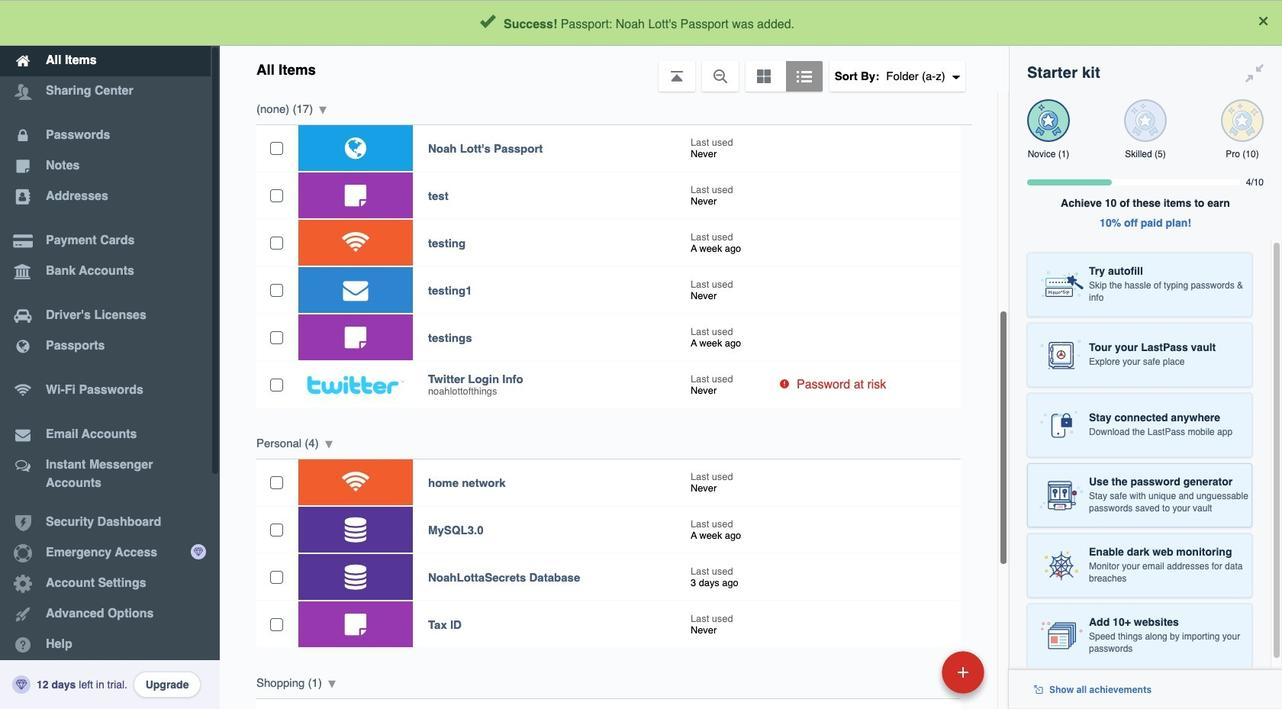 Task type: vqa. For each thing, say whether or not it's contained in the screenshot.
search my vault text field
yes



Task type: describe. For each thing, give the bounding box(es) containing it.
new item navigation
[[837, 647, 994, 709]]

new item element
[[837, 651, 990, 694]]

Search search field
[[368, 6, 978, 40]]

main navigation navigation
[[0, 0, 220, 709]]

vault options navigation
[[220, 46, 1010, 92]]

search my vault text field
[[368, 6, 978, 40]]



Task type: locate. For each thing, give the bounding box(es) containing it.
alert
[[0, 0, 1283, 46]]



